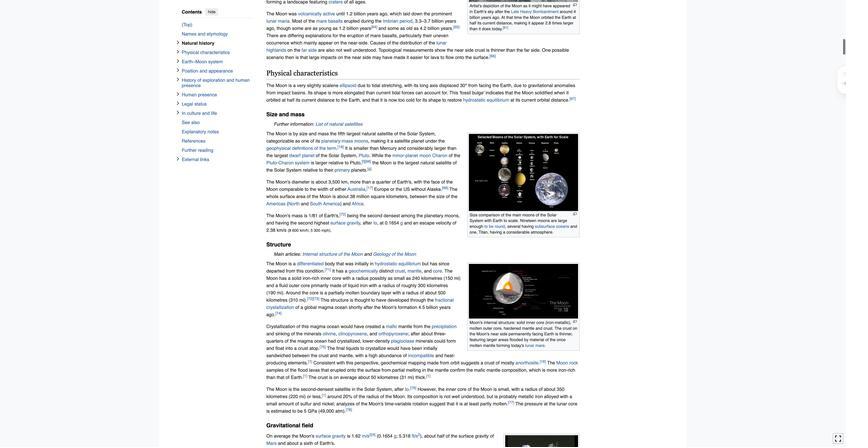 Task type: describe. For each thing, give the bounding box(es) containing it.
fullscreen image
[[836, 436, 842, 442]]

1 x small image from the top
[[176, 50, 180, 54]]

3 x small image from the top
[[176, 78, 180, 82]]

2 x small image from the top
[[176, 59, 180, 63]]



Task type: locate. For each thing, give the bounding box(es) containing it.
2 note from the top
[[267, 251, 580, 258]]

0 vertical spatial note
[[267, 121, 580, 128]]

1 note from the top
[[267, 121, 580, 128]]

note
[[267, 121, 580, 128], [267, 251, 580, 258]]

4 x small image from the top
[[176, 92, 180, 96]]

5 x small image from the top
[[176, 111, 180, 115]]

1 vertical spatial note
[[267, 251, 580, 258]]

4 x small image from the top
[[176, 157, 180, 161]]

x small image
[[176, 50, 180, 54], [176, 68, 180, 72], [176, 78, 180, 82], [176, 92, 180, 96], [176, 111, 180, 115]]

2 x small image from the top
[[176, 68, 180, 72]]

x small image
[[176, 41, 180, 45], [176, 59, 180, 63], [176, 101, 180, 105], [176, 157, 180, 161]]

1 x small image from the top
[[176, 41, 180, 45]]

3 x small image from the top
[[176, 101, 180, 105]]



Task type: vqa. For each thing, say whether or not it's contained in the screenshot.
4th x small image from the top
yes



